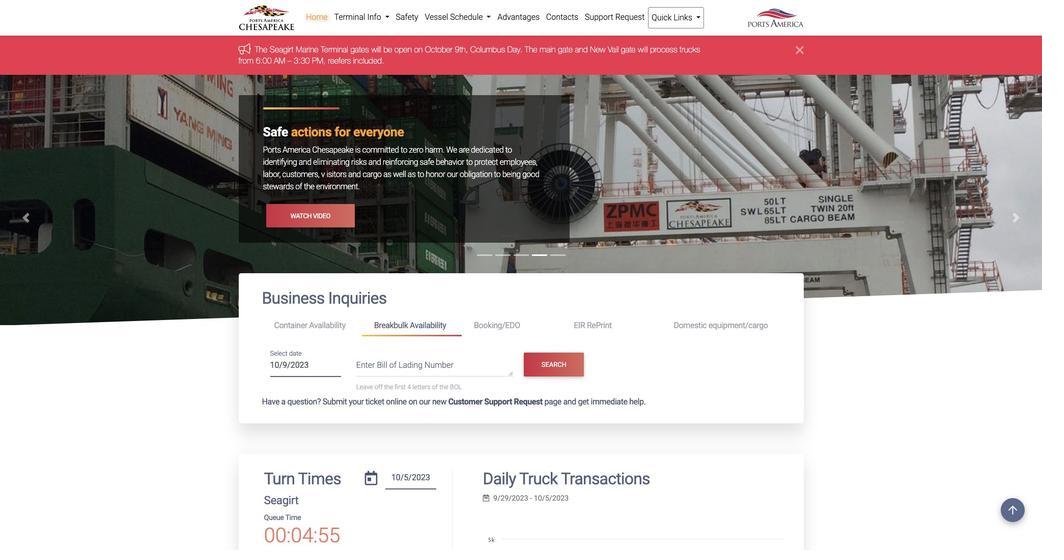Task type: locate. For each thing, give the bounding box(es) containing it.
2 gate from the left
[[621, 45, 636, 54]]

0 vertical spatial our
[[447, 170, 458, 179]]

1 vertical spatial on
[[409, 397, 417, 407]]

are
[[459, 145, 469, 155]]

bill
[[377, 361, 387, 370]]

of inside ports america chesapeake is committed to zero harm. we are dedicated to identifying and                         eliminating risks and reinforcing safe behavior to protect employees, labor, customers, v                         isitors and cargo as well as to honor our obligation to being good stewards of the environment.
[[295, 182, 302, 192]]

availability inside breakbulk availability link
[[410, 321, 446, 330]]

9/29/2023 - 10/5/2023
[[493, 494, 569, 503]]

daily
[[483, 470, 516, 489]]

availability inside container availability link
[[309, 321, 346, 330]]

as right well
[[408, 170, 416, 179]]

0 horizontal spatial request
[[514, 397, 543, 407]]

quick links link
[[648, 7, 704, 29]]

of down customers,
[[295, 182, 302, 192]]

support
[[585, 12, 613, 22], [484, 397, 512, 407]]

request
[[615, 12, 645, 22], [514, 397, 543, 407]]

of right bill
[[389, 361, 397, 370]]

0 horizontal spatial our
[[419, 397, 430, 407]]

vail
[[608, 45, 619, 54]]

1 will from the left
[[371, 45, 381, 54]]

gate
[[558, 45, 573, 54], [621, 45, 636, 54]]

and left get
[[563, 397, 576, 407]]

on down 4
[[409, 397, 417, 407]]

1 horizontal spatial our
[[447, 170, 458, 179]]

0 horizontal spatial as
[[383, 170, 391, 179]]

select
[[270, 350, 288, 357]]

date
[[289, 350, 302, 357]]

6:00
[[256, 56, 272, 66]]

ticket
[[366, 397, 384, 407]]

to left zero
[[401, 145, 407, 155]]

contacts link
[[543, 7, 582, 27]]

the up 6:00
[[255, 45, 267, 54]]

1 the from the left
[[255, 45, 267, 54]]

0 vertical spatial on
[[414, 45, 423, 54]]

our left new
[[419, 397, 430, 407]]

1 horizontal spatial support
[[585, 12, 613, 22]]

gate right 'main'
[[558, 45, 573, 54]]

the seagirt marine terminal gates will be open on october 9th, columbus day. the main gate and new vail gate will process trucks from 6:00 am – 3:30 pm, reefers included. link
[[239, 45, 700, 66]]

well
[[393, 170, 406, 179]]

0 horizontal spatial the
[[304, 182, 314, 192]]

seagirt up queue
[[264, 494, 299, 507]]

request left quick
[[615, 12, 645, 22]]

the seagirt marine terminal gates will be open on october 9th, columbus day. the main gate and new vail gate will process trucks from 6:00 am – 3:30 pm, reefers included. alert
[[0, 36, 1042, 75]]

-
[[530, 494, 532, 503]]

support up new
[[585, 12, 613, 22]]

support right customer
[[484, 397, 512, 407]]

transactions
[[561, 470, 650, 489]]

calendar week image
[[483, 495, 489, 502]]

our down behavior
[[447, 170, 458, 179]]

on right open in the left top of the page
[[414, 45, 423, 54]]

0 horizontal spatial of
[[295, 182, 302, 192]]

0 horizontal spatial availability
[[309, 321, 346, 330]]

1 horizontal spatial will
[[638, 45, 648, 54]]

as
[[383, 170, 391, 179], [408, 170, 416, 179]]

queue time 00:04:55
[[264, 514, 340, 548]]

included.
[[353, 56, 384, 66]]

bol
[[450, 383, 462, 391]]

environment.
[[316, 182, 360, 192]]

booking/edo
[[474, 321, 520, 330]]

of right letters at left bottom
[[432, 383, 438, 391]]

1 vertical spatial request
[[514, 397, 543, 407]]

terminal up reefers
[[321, 45, 348, 54]]

and
[[575, 45, 588, 54], [299, 157, 311, 167], [368, 157, 381, 167], [348, 170, 361, 179], [563, 397, 576, 407]]

1 horizontal spatial the
[[384, 383, 393, 391]]

2 vertical spatial of
[[432, 383, 438, 391]]

protect
[[474, 157, 498, 167]]

1 availability from the left
[[309, 321, 346, 330]]

employees,
[[500, 157, 537, 167]]

the left bol
[[439, 383, 448, 391]]

the right day.
[[525, 45, 537, 54]]

eir
[[574, 321, 585, 330]]

cargo
[[363, 170, 382, 179]]

have
[[262, 397, 280, 407]]

seagirt up am
[[270, 45, 294, 54]]

terminal left info
[[334, 12, 365, 22]]

business inquiries
[[262, 289, 387, 308]]

immediate
[[591, 397, 627, 407]]

2 horizontal spatial of
[[432, 383, 438, 391]]

first
[[395, 383, 406, 391]]

request left page
[[514, 397, 543, 407]]

eliminating
[[313, 157, 349, 167]]

breakbulk
[[374, 321, 408, 330]]

the right the off
[[384, 383, 393, 391]]

and inside the seagirt marine terminal gates will be open on october 9th, columbus day. the main gate and new vail gate will process trucks from 6:00 am – 3:30 pm, reefers included.
[[575, 45, 588, 54]]

1 vertical spatial our
[[419, 397, 430, 407]]

eir reprint
[[574, 321, 612, 330]]

for
[[335, 125, 350, 140]]

will left process
[[638, 45, 648, 54]]

breakbulk availability link
[[362, 316, 462, 337]]

1 vertical spatial terminal
[[321, 45, 348, 54]]

1 vertical spatial seagirt
[[264, 494, 299, 507]]

chesapeake
[[312, 145, 353, 155]]

identifying
[[263, 157, 297, 167]]

will
[[371, 45, 381, 54], [638, 45, 648, 54]]

availability right breakbulk
[[410, 321, 446, 330]]

gate right vail
[[621, 45, 636, 54]]

obligation
[[460, 170, 492, 179]]

will left be
[[371, 45, 381, 54]]

leave off the first 4 letters of the bol
[[356, 383, 462, 391]]

a
[[281, 397, 286, 407]]

1 vertical spatial support
[[484, 397, 512, 407]]

our
[[447, 170, 458, 179], [419, 397, 430, 407]]

contacts
[[546, 12, 578, 22]]

to down safe
[[417, 170, 424, 179]]

on
[[414, 45, 423, 54], [409, 397, 417, 407]]

the
[[255, 45, 267, 54], [525, 45, 537, 54]]

am
[[274, 56, 285, 66]]

2 availability from the left
[[410, 321, 446, 330]]

0 vertical spatial request
[[615, 12, 645, 22]]

1 horizontal spatial availability
[[410, 321, 446, 330]]

the down customers,
[[304, 182, 314, 192]]

select date
[[270, 350, 302, 357]]

None text field
[[385, 470, 436, 490]]

and left new
[[575, 45, 588, 54]]

columbus
[[470, 45, 505, 54]]

video
[[313, 212, 330, 220]]

risks
[[351, 157, 367, 167]]

customers,
[[282, 170, 319, 179]]

0 vertical spatial support
[[585, 12, 613, 22]]

0 vertical spatial seagirt
[[270, 45, 294, 54]]

inquiries
[[328, 289, 387, 308]]

availability down business inquiries
[[309, 321, 346, 330]]

on inside the seagirt marine terminal gates will be open on october 9th, columbus day. the main gate and new vail gate will process trucks from 6:00 am – 3:30 pm, reefers included.
[[414, 45, 423, 54]]

domestic equipment/cargo link
[[662, 316, 780, 335]]

help.
[[629, 397, 646, 407]]

lading
[[399, 361, 423, 370]]

new
[[432, 397, 447, 407]]

and down risks
[[348, 170, 361, 179]]

eir reprint link
[[562, 316, 662, 335]]

customer
[[448, 397, 482, 407]]

watch video link
[[266, 204, 355, 228]]

to up 'employees,'
[[505, 145, 512, 155]]

safety image
[[0, 75, 1042, 525]]

enter
[[356, 361, 375, 370]]

availability for container availability
[[309, 321, 346, 330]]

everyone
[[353, 125, 404, 140]]

actions
[[291, 125, 332, 140]]

1 gate from the left
[[558, 45, 573, 54]]

close image
[[796, 44, 804, 56]]

time
[[285, 514, 301, 522]]

watch video
[[290, 212, 330, 220]]

0 horizontal spatial support
[[484, 397, 512, 407]]

request inside 00:04:55 main content
[[514, 397, 543, 407]]

as left well
[[383, 170, 391, 179]]

and inside 00:04:55 main content
[[563, 397, 576, 407]]

quick
[[652, 13, 672, 22]]

v
[[321, 170, 325, 179]]

0 horizontal spatial the
[[255, 45, 267, 54]]

to
[[401, 145, 407, 155], [505, 145, 512, 155], [466, 157, 473, 167], [417, 170, 424, 179], [494, 170, 501, 179]]

0 vertical spatial of
[[295, 182, 302, 192]]

none text field inside 00:04:55 main content
[[385, 470, 436, 490]]

seagirt
[[270, 45, 294, 54], [264, 494, 299, 507]]

on inside 00:04:55 main content
[[409, 397, 417, 407]]

2 horizontal spatial the
[[439, 383, 448, 391]]

behavior
[[436, 157, 464, 167]]

new
[[590, 45, 606, 54]]

1 as from the left
[[383, 170, 391, 179]]

ports
[[263, 145, 281, 155]]

00:04:55 main content
[[231, 273, 811, 550]]

seagirt inside the seagirt marine terminal gates will be open on october 9th, columbus day. the main gate and new vail gate will process trucks from 6:00 am – 3:30 pm, reefers included.
[[270, 45, 294, 54]]

search button
[[524, 353, 584, 377]]

1 horizontal spatial as
[[408, 170, 416, 179]]

1 vertical spatial of
[[389, 361, 397, 370]]

0 horizontal spatial will
[[371, 45, 381, 54]]

1 horizontal spatial gate
[[621, 45, 636, 54]]

advantages link
[[494, 7, 543, 27]]

availability for breakbulk availability
[[410, 321, 446, 330]]

1 horizontal spatial the
[[525, 45, 537, 54]]

0 horizontal spatial gate
[[558, 45, 573, 54]]



Task type: vqa. For each thing, say whether or not it's contained in the screenshot.
Watch video
yes



Task type: describe. For each thing, give the bounding box(es) containing it.
0 vertical spatial terminal
[[334, 12, 365, 22]]

business
[[262, 289, 325, 308]]

process
[[650, 45, 677, 54]]

to down are
[[466, 157, 473, 167]]

honor
[[426, 170, 445, 179]]

4
[[407, 383, 411, 391]]

breakbulk availability
[[374, 321, 446, 330]]

from
[[239, 56, 254, 66]]

container availability
[[274, 321, 346, 330]]

reefers
[[328, 56, 351, 66]]

00:04:55
[[264, 524, 340, 548]]

9th,
[[455, 45, 468, 54]]

quick links
[[652, 13, 694, 22]]

is
[[355, 145, 360, 155]]

bullhorn image
[[239, 44, 255, 55]]

seagirt inside 00:04:55 main content
[[264, 494, 299, 507]]

info
[[367, 12, 381, 22]]

2 as from the left
[[408, 170, 416, 179]]

turn
[[264, 470, 295, 489]]

safety
[[396, 12, 418, 22]]

support request
[[585, 12, 645, 22]]

home link
[[303, 7, 331, 27]]

home
[[306, 12, 328, 22]]

the inside ports america chesapeake is committed to zero harm. we are dedicated to identifying and                         eliminating risks and reinforcing safe behavior to protect employees, labor, customers, v                         isitors and cargo as well as to honor our obligation to being good stewards of the environment.
[[304, 182, 314, 192]]

advantages
[[498, 12, 540, 22]]

terminal inside the seagirt marine terminal gates will be open on october 9th, columbus day. the main gate and new vail gate will process trucks from 6:00 am – 3:30 pm, reefers included.
[[321, 45, 348, 54]]

reprint
[[587, 321, 612, 330]]

safe actions for everyone
[[263, 125, 404, 140]]

vessel
[[425, 12, 448, 22]]

america
[[283, 145, 310, 155]]

reinforcing
[[383, 157, 418, 167]]

online
[[386, 397, 407, 407]]

2 the from the left
[[525, 45, 537, 54]]

watch
[[290, 212, 312, 220]]

trucks
[[680, 45, 700, 54]]

page
[[544, 397, 561, 407]]

the seagirt marine terminal gates will be open on october 9th, columbus day. the main gate and new vail gate will process trucks from 6:00 am – 3:30 pm, reefers included.
[[239, 45, 700, 66]]

get
[[578, 397, 589, 407]]

search
[[542, 361, 567, 368]]

labor,
[[263, 170, 280, 179]]

and up customers,
[[299, 157, 311, 167]]

enter bill of lading number
[[356, 361, 454, 370]]

number
[[425, 361, 454, 370]]

truck
[[519, 470, 558, 489]]

terminal info
[[334, 12, 383, 22]]

Select date text field
[[270, 357, 341, 377]]

safety link
[[393, 7, 422, 27]]

container availability link
[[262, 316, 362, 335]]

to left being
[[494, 170, 501, 179]]

dedicated
[[471, 145, 504, 155]]

marine
[[296, 45, 319, 54]]

main
[[540, 45, 556, 54]]

our inside 00:04:55 main content
[[419, 397, 430, 407]]

harm.
[[425, 145, 444, 155]]

10/5/2023
[[534, 494, 569, 503]]

day.
[[507, 45, 522, 54]]

good
[[522, 170, 539, 179]]

have a question? submit your ticket online on our new customer support request page and get immediate help.
[[262, 397, 646, 407]]

we
[[446, 145, 457, 155]]

off
[[375, 383, 383, 391]]

isitors
[[327, 170, 346, 179]]

1 horizontal spatial of
[[389, 361, 397, 370]]

being
[[502, 170, 521, 179]]

support inside support request link
[[585, 12, 613, 22]]

Enter Bill of Lading Number text field
[[356, 359, 513, 377]]

booking/edo link
[[462, 316, 562, 335]]

ports america chesapeake is committed to zero harm. we are dedicated to identifying and                         eliminating risks and reinforcing safe behavior to protect employees, labor, customers, v                         isitors and cargo as well as to honor our obligation to being good stewards of the environment.
[[263, 145, 539, 192]]

submit
[[323, 397, 347, 407]]

and up the cargo
[[368, 157, 381, 167]]

1 horizontal spatial request
[[615, 12, 645, 22]]

vessel schedule link
[[422, 7, 494, 27]]

domestic
[[674, 321, 707, 330]]

support request link
[[582, 7, 648, 27]]

2 will from the left
[[638, 45, 648, 54]]

schedule
[[450, 12, 483, 22]]

9/29/2023
[[493, 494, 528, 503]]

go to top image
[[1001, 498, 1025, 522]]

gates
[[350, 45, 369, 54]]

container
[[274, 321, 307, 330]]

links
[[674, 13, 692, 22]]

safe
[[420, 157, 434, 167]]

pm,
[[312, 56, 326, 66]]

calendar day image
[[365, 472, 377, 486]]

question?
[[287, 397, 321, 407]]

turn times
[[264, 470, 341, 489]]

committed
[[362, 145, 399, 155]]

your
[[349, 397, 364, 407]]

our inside ports america chesapeake is committed to zero harm. we are dedicated to identifying and                         eliminating risks and reinforcing safe behavior to protect employees, labor, customers, v                         isitors and cargo as well as to honor our obligation to being good stewards of the environment.
[[447, 170, 458, 179]]

support inside 00:04:55 main content
[[484, 397, 512, 407]]

vessel schedule
[[425, 12, 485, 22]]



